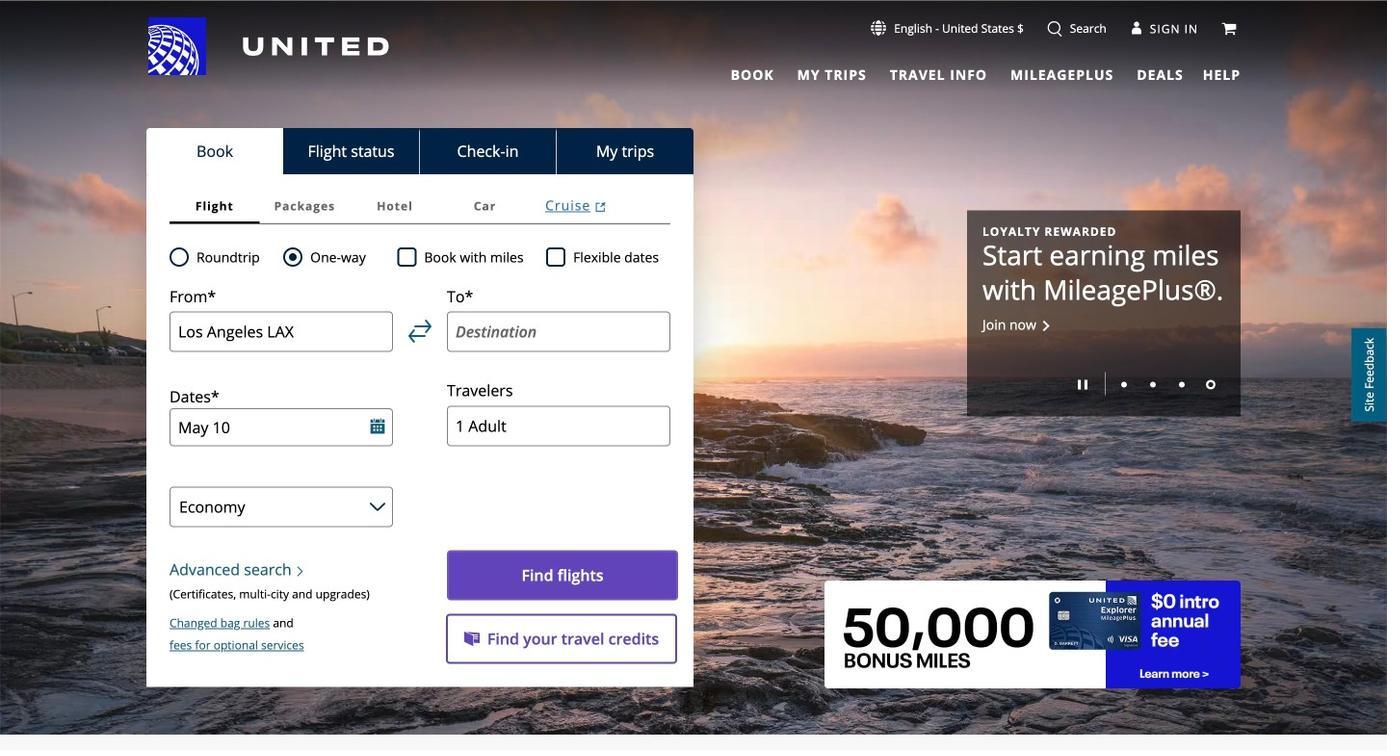 Task type: locate. For each thing, give the bounding box(es) containing it.
one way flight search element
[[303, 246, 366, 269]]

0 vertical spatial tab list
[[719, 58, 1188, 86]]

pause image
[[1078, 380, 1088, 390]]

navigation
[[0, 16, 1387, 86]]

Destination text field
[[447, 312, 671, 352]]

1 vertical spatial tab list
[[146, 128, 694, 174]]

Origin text field
[[170, 312, 393, 352]]

united logo link to homepage image
[[148, 17, 389, 75]]

currently in english united states	$ enter to change image
[[871, 20, 887, 36]]

reverse origin and destination image
[[409, 320, 432, 343]]

main content
[[0, 1, 1387, 751]]

tab list
[[719, 58, 1188, 86], [146, 128, 694, 174], [170, 188, 671, 224]]



Task type: vqa. For each thing, say whether or not it's contained in the screenshot.
Pause icon
yes



Task type: describe. For each thing, give the bounding box(es) containing it.
slide 1 of 4 image
[[1122, 382, 1127, 388]]

view cart, click to view list of recently searched saved trips. image
[[1222, 21, 1237, 36]]

carousel buttons element
[[983, 366, 1226, 401]]

Depart text field
[[170, 408, 393, 446]]

2 vertical spatial tab list
[[170, 188, 671, 224]]

round trip flight search element
[[189, 246, 260, 269]]

slide 2 of 4 image
[[1150, 382, 1156, 388]]

book with miles element
[[397, 246, 546, 269]]

slide 4 of 4 image
[[1206, 380, 1216, 390]]

slide 3 of 4 image
[[1179, 382, 1185, 388]]



